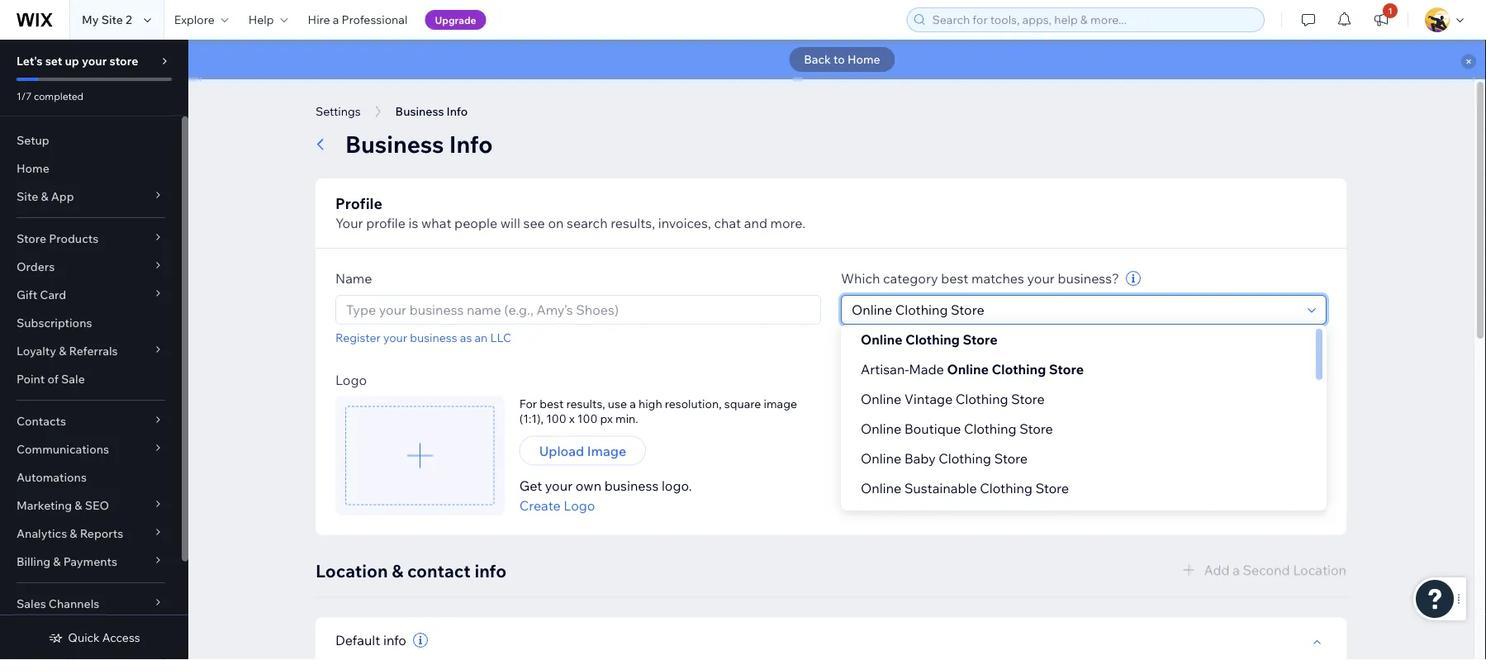 Task type: vqa. For each thing, say whether or not it's contained in the screenshot.
All account permissions Close 'button'
no



Task type: locate. For each thing, give the bounding box(es) containing it.
site
[[101, 12, 123, 27], [17, 189, 38, 204]]

back to home
[[804, 52, 880, 67]]

0 horizontal spatial a
[[333, 12, 339, 27]]

get your own business logo. create logo
[[519, 477, 692, 513]]

info inside button
[[447, 104, 468, 119]]

register
[[335, 330, 381, 345]]

use
[[608, 396, 627, 411]]

clothing down artisan-made online clothing store
[[956, 391, 1008, 407]]

0 horizontal spatial 100
[[546, 411, 567, 425]]

seo
[[85, 498, 109, 513]]

1 horizontal spatial logo
[[564, 497, 595, 513]]

0 horizontal spatial info
[[383, 632, 406, 648]]

marketing & seo button
[[0, 492, 182, 520]]

logo down own
[[564, 497, 595, 513]]

clothing right (150
[[992, 361, 1046, 378]]

0 horizontal spatial results,
[[566, 396, 605, 411]]

0 vertical spatial site
[[101, 12, 123, 27]]

results,
[[611, 215, 655, 231], [566, 396, 605, 411]]

0 vertical spatial a
[[333, 12, 339, 27]]

1 vertical spatial business info
[[345, 129, 493, 158]]

create
[[519, 497, 561, 513]]

1 horizontal spatial best
[[941, 270, 969, 287]]

online for online sustainable clothing store
[[861, 480, 902, 497]]

online for online clothing rental store
[[861, 510, 902, 526]]

upload image button
[[519, 436, 646, 466]]

site left app
[[17, 189, 38, 204]]

clothing
[[906, 331, 960, 348], [992, 361, 1046, 378], [956, 391, 1008, 407], [964, 421, 1017, 437], [939, 450, 991, 467], [980, 480, 1033, 497], [905, 510, 957, 526]]

business down business info button
[[345, 129, 444, 158]]

0 horizontal spatial best
[[540, 396, 564, 411]]

0 vertical spatial business info
[[395, 104, 468, 119]]

1 horizontal spatial results,
[[611, 215, 655, 231]]

channels
[[49, 597, 99, 611]]

0 vertical spatial results,
[[611, 215, 655, 231]]

loyalty & referrals button
[[0, 337, 182, 365]]

communications
[[17, 442, 109, 456]]

store products button
[[0, 225, 182, 253]]

& left app
[[41, 189, 48, 204]]

0 horizontal spatial home
[[17, 161, 49, 176]]

site left 2 in the left of the page
[[101, 12, 123, 27]]

100 left x
[[546, 411, 567, 425]]

completed
[[34, 90, 84, 102]]

your up the create logo button on the left of the page
[[545, 477, 573, 494]]

store inside popup button
[[17, 231, 46, 246]]

site & app button
[[0, 183, 182, 211]]

logo down 'register'
[[335, 371, 367, 388]]

& left reports
[[70, 526, 77, 541]]

0 vertical spatial info
[[447, 104, 468, 119]]

help button
[[239, 0, 298, 40]]

profile
[[366, 215, 406, 231]]

clothing up short description (150 chars)
[[906, 331, 960, 348]]

resolution,
[[665, 396, 722, 411]]

results, inside profile your profile is what people will see on search results, invoices, chat and more.
[[611, 215, 655, 231]]

chars)
[[981, 351, 1019, 368]]

referrals
[[69, 344, 118, 358]]

your
[[82, 54, 107, 68], [1027, 270, 1055, 287], [383, 330, 407, 345], [545, 477, 573, 494]]

&
[[41, 189, 48, 204], [59, 344, 66, 358], [75, 498, 82, 513], [70, 526, 77, 541], [53, 554, 61, 569], [392, 560, 403, 582]]

back to home alert
[[188, 40, 1486, 79]]

of
[[47, 372, 59, 386]]

best right for
[[540, 396, 564, 411]]

explore
[[174, 12, 215, 27]]

let's set up your store
[[17, 54, 138, 68]]

1 vertical spatial best
[[540, 396, 564, 411]]

0 vertical spatial logo
[[335, 371, 367, 388]]

access
[[102, 630, 140, 645]]

1 horizontal spatial business
[[605, 477, 659, 494]]

clothing up rental
[[980, 480, 1033, 497]]

analytics & reports button
[[0, 520, 182, 548]]

(150
[[951, 351, 978, 368]]

for
[[519, 396, 537, 411]]

0 horizontal spatial business
[[410, 330, 457, 345]]

orders
[[17, 259, 55, 274]]

1 vertical spatial home
[[17, 161, 49, 176]]

your right up
[[82, 54, 107, 68]]

people
[[454, 215, 498, 231]]

short description (150 chars)
[[841, 351, 1019, 368]]

business info inside button
[[395, 104, 468, 119]]

sustainable
[[905, 480, 977, 497]]

contacts
[[17, 414, 66, 428]]

1 vertical spatial logo
[[564, 497, 595, 513]]

1 vertical spatial results,
[[566, 396, 605, 411]]

hire a professional
[[308, 12, 408, 27]]

card
[[40, 288, 66, 302]]

sales channels button
[[0, 590, 182, 618]]

location
[[316, 560, 388, 582]]

& right 'loyalty'
[[59, 344, 66, 358]]

list box containing online clothing store
[[841, 325, 1327, 533]]

on
[[548, 215, 564, 231]]

sales channels
[[17, 597, 99, 611]]

setup link
[[0, 126, 182, 154]]

quick access
[[68, 630, 140, 645]]

100 right x
[[577, 411, 598, 425]]

best left matches at the right top of the page
[[941, 270, 969, 287]]

settings
[[316, 104, 361, 119]]

results, right search at the top left of page
[[611, 215, 655, 231]]

site inside popup button
[[17, 189, 38, 204]]

1 horizontal spatial a
[[630, 396, 636, 411]]

info right 'default' on the left bottom of the page
[[383, 632, 406, 648]]

business down image
[[605, 477, 659, 494]]

reports
[[80, 526, 123, 541]]

a right hire
[[333, 12, 339, 27]]

1 horizontal spatial home
[[848, 52, 880, 67]]

& left seo
[[75, 498, 82, 513]]

hire a professional link
[[298, 0, 418, 40]]

rental
[[960, 510, 1000, 526]]

0 vertical spatial business
[[395, 104, 444, 119]]

square
[[724, 396, 761, 411]]

1 vertical spatial info
[[383, 632, 406, 648]]

0 vertical spatial info
[[475, 560, 507, 582]]

your right 'register'
[[383, 330, 407, 345]]

business left as
[[410, 330, 457, 345]]

description
[[878, 351, 948, 368]]

home right to
[[848, 52, 880, 67]]

point
[[17, 372, 45, 386]]

results, up x
[[566, 396, 605, 411]]

1 vertical spatial business
[[605, 477, 659, 494]]

(1:1),
[[519, 411, 544, 425]]

Search for tools, apps, help & more... field
[[927, 8, 1259, 31]]

gift
[[17, 288, 37, 302]]

& left contact
[[392, 560, 403, 582]]

1 horizontal spatial site
[[101, 12, 123, 27]]

default info
[[335, 632, 406, 648]]

0 vertical spatial home
[[848, 52, 880, 67]]

1 vertical spatial site
[[17, 189, 38, 204]]

& right billing at the bottom left
[[53, 554, 61, 569]]

my
[[82, 12, 99, 27]]

best
[[941, 270, 969, 287], [540, 396, 564, 411]]

0 horizontal spatial site
[[17, 189, 38, 204]]

billing & payments
[[17, 554, 117, 569]]

a right use
[[630, 396, 636, 411]]

online sustainable clothing store
[[861, 480, 1069, 497]]

upgrade button
[[425, 10, 486, 30]]

get
[[519, 477, 542, 494]]

1 horizontal spatial 100
[[577, 411, 598, 425]]

analytics
[[17, 526, 67, 541]]

0 vertical spatial best
[[941, 270, 969, 287]]

info right contact
[[475, 560, 507, 582]]

1 horizontal spatial info
[[475, 560, 507, 582]]

chat
[[714, 215, 741, 231]]

subscriptions link
[[0, 309, 182, 337]]

for best results, use a high resolution, square image (1:1), 100 x 100 px min.
[[519, 396, 797, 425]]

business?
[[1058, 270, 1119, 287]]

business inside get your own business logo. create logo
[[605, 477, 659, 494]]

back to home button
[[789, 47, 895, 72]]

1 button
[[1363, 0, 1400, 40]]

best inside for best results, use a high resolution, square image (1:1), 100 x 100 px min.
[[540, 396, 564, 411]]

home down setup
[[17, 161, 49, 176]]

subscriptions
[[17, 316, 92, 330]]

list box
[[841, 325, 1327, 533]]

artisan-made online clothing store
[[861, 361, 1084, 378]]

gift card button
[[0, 281, 182, 309]]

your inside sidebar element
[[82, 54, 107, 68]]

1 vertical spatial a
[[630, 396, 636, 411]]

business right settings
[[395, 104, 444, 119]]



Task type: describe. For each thing, give the bounding box(es) containing it.
llc
[[490, 330, 511, 345]]

0 horizontal spatial logo
[[335, 371, 367, 388]]

home inside home link
[[17, 161, 49, 176]]

and
[[744, 215, 767, 231]]

point of sale
[[17, 372, 85, 386]]

is
[[409, 215, 418, 231]]

help
[[248, 12, 274, 27]]

business info button
[[387, 99, 476, 124]]

Enter your business or website type field
[[847, 296, 1303, 324]]

px
[[600, 411, 613, 425]]

min.
[[616, 411, 638, 425]]

location & contact info
[[316, 560, 507, 582]]

clothing down sustainable
[[905, 510, 957, 526]]

your inside the "register your business as an llc" link
[[383, 330, 407, 345]]

create logo button
[[519, 495, 595, 515]]

own
[[576, 477, 602, 494]]

see
[[523, 215, 545, 231]]

store
[[109, 54, 138, 68]]

home link
[[0, 154, 182, 183]]

loyalty
[[17, 344, 56, 358]]

upload
[[539, 442, 584, 459]]

sidebar element
[[0, 40, 188, 660]]

image
[[764, 396, 797, 411]]

settings button
[[307, 99, 369, 124]]

online for online vintage clothing store
[[861, 391, 902, 407]]

site & app
[[17, 189, 74, 204]]

Type your business name (e.g., Amy's Shoes) field
[[341, 296, 815, 324]]

register your business as an llc
[[335, 330, 511, 345]]

online for online boutique clothing store
[[861, 421, 902, 437]]

1/7
[[17, 90, 32, 102]]

billing
[[17, 554, 51, 569]]

vintage
[[905, 391, 953, 407]]

a inside for best results, use a high resolution, square image (1:1), 100 x 100 px min.
[[630, 396, 636, 411]]

& for analytics
[[70, 526, 77, 541]]

contact
[[407, 560, 471, 582]]

short
[[841, 351, 876, 368]]

register your business as an llc link
[[335, 330, 511, 345]]

your inside get your own business logo. create logo
[[545, 477, 573, 494]]

Describe your business here. What makes it great? Use short catchy text to tell people what you do or offer. text field
[[842, 377, 1326, 494]]

1 vertical spatial info
[[449, 129, 493, 158]]

communications button
[[0, 435, 182, 463]]

quick access button
[[48, 630, 140, 645]]

profile your profile is what people will see on search results, invoices, chat and more.
[[335, 194, 806, 231]]

quick
[[68, 630, 100, 645]]

set
[[45, 54, 62, 68]]

home inside back to home button
[[848, 52, 880, 67]]

marketing & seo
[[17, 498, 109, 513]]

x
[[569, 411, 575, 425]]

professional
[[342, 12, 408, 27]]

sales
[[17, 597, 46, 611]]

let's
[[17, 54, 43, 68]]

setup
[[17, 133, 49, 147]]

business inside button
[[395, 104, 444, 119]]

what
[[421, 215, 452, 231]]

invoices,
[[658, 215, 711, 231]]

upgrade
[[435, 14, 476, 26]]

clothing down online vintage clothing store
[[964, 421, 1017, 437]]

billing & payments button
[[0, 548, 182, 576]]

search
[[567, 215, 608, 231]]

online for online baby clothing store
[[861, 450, 902, 467]]

loyalty & referrals
[[17, 344, 118, 358]]

marketing
[[17, 498, 72, 513]]

logo.
[[662, 477, 692, 494]]

automations link
[[0, 463, 182, 492]]

your
[[335, 215, 363, 231]]

& for location
[[392, 560, 403, 582]]

app
[[51, 189, 74, 204]]

logo inside get your own business logo. create logo
[[564, 497, 595, 513]]

will
[[501, 215, 520, 231]]

& for site
[[41, 189, 48, 204]]

0 vertical spatial business
[[410, 330, 457, 345]]

up
[[65, 54, 79, 68]]

name
[[335, 270, 372, 287]]

baby
[[905, 450, 936, 467]]

back
[[804, 52, 831, 67]]

to
[[834, 52, 845, 67]]

contacts button
[[0, 407, 182, 435]]

2 100 from the left
[[577, 411, 598, 425]]

online boutique clothing store
[[861, 421, 1053, 437]]

made
[[909, 361, 944, 378]]

results, inside for best results, use a high resolution, square image (1:1), 100 x 100 px min.
[[566, 396, 605, 411]]

store products
[[17, 231, 98, 246]]

boutique
[[905, 421, 961, 437]]

products
[[49, 231, 98, 246]]

artisan-
[[861, 361, 909, 378]]

image
[[587, 442, 626, 459]]

point of sale link
[[0, 365, 182, 393]]

& for marketing
[[75, 498, 82, 513]]

1 100 from the left
[[546, 411, 567, 425]]

as
[[460, 330, 472, 345]]

payments
[[63, 554, 117, 569]]

sale
[[61, 372, 85, 386]]

& for billing
[[53, 554, 61, 569]]

& for loyalty
[[59, 344, 66, 358]]

automations
[[17, 470, 87, 485]]

an
[[475, 330, 488, 345]]

1
[[1388, 5, 1393, 16]]

1/7 completed
[[17, 90, 84, 102]]

online for online clothing store
[[861, 331, 903, 348]]

1 vertical spatial business
[[345, 129, 444, 158]]

category
[[883, 270, 938, 287]]

your right matches at the right top of the page
[[1027, 270, 1055, 287]]

online clothing rental store
[[861, 510, 1036, 526]]

clothing up online sustainable clothing store
[[939, 450, 991, 467]]

default
[[335, 632, 380, 648]]



